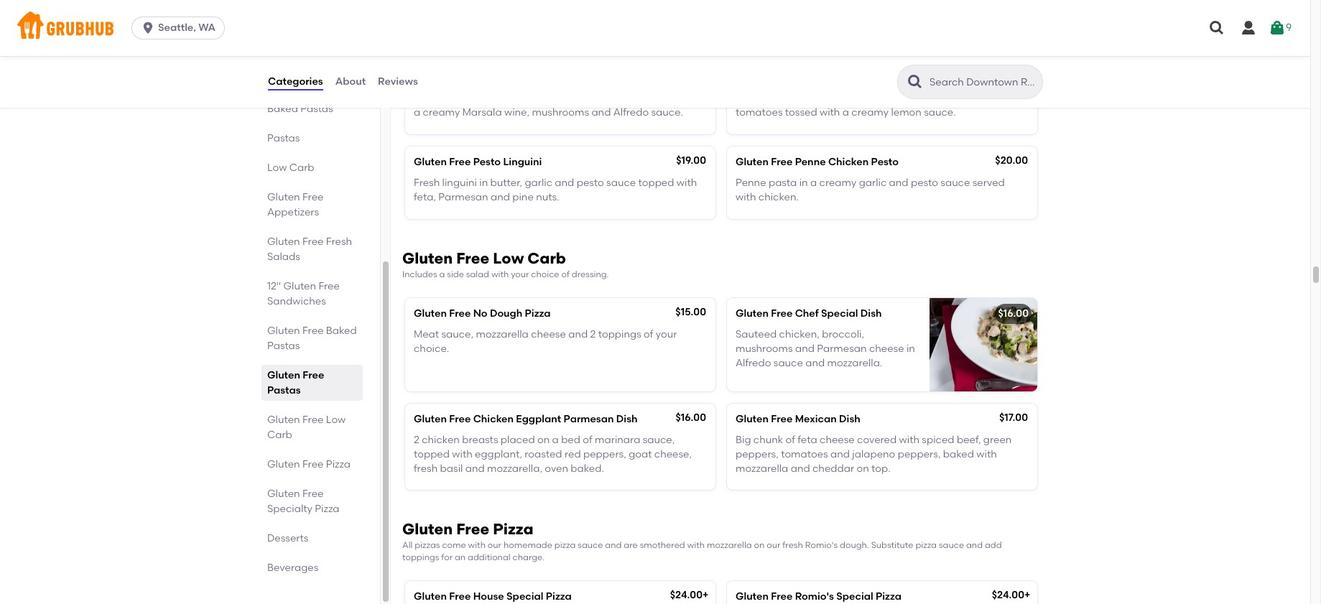 Task type: vqa. For each thing, say whether or not it's contained in the screenshot.
peppers, in "2 chicken breasts placed on a bed of marinara sauce, topped with eggplant, roasted red peppers, goat cheese, fresh basil and mozzarella, oven baked."
yes



Task type: describe. For each thing, give the bounding box(es) containing it.
reviews
[[378, 75, 418, 88]]

a inside 2 lightly breaded chicken breasts sauteed and served with a creamy marsala wine, mushrooms and alfredo sauce.
[[414, 106, 420, 118]]

diced
[[988, 92, 1016, 104]]

pasta
[[559, 71, 587, 84]]

free for gluten free chef special dish
[[771, 308, 793, 320]]

chunk
[[753, 434, 783, 446]]

dough.
[[840, 540, 869, 550]]

are
[[624, 540, 638, 550]]

broccoli,
[[822, 328, 864, 340]]

gluten free fresh salads
[[267, 236, 352, 263]]

1 vertical spatial chicken
[[828, 156, 869, 168]]

special for house
[[506, 591, 543, 603]]

bed
[[561, 434, 580, 446]]

baked inside gluten free baked pastas
[[326, 325, 357, 337]]

1 vertical spatial $16.00
[[676, 412, 706, 424]]

sauce inside sauteed chicken, broccoli, mushrooms and parmesan cheese in alfredo sauce and mozzarella.
[[773, 357, 803, 369]]

svg image for 9
[[1269, 19, 1286, 37]]

sauteed inside 2 lightly breaded chicken breasts sauteed and served with a creamy marsala wine, mushrooms and alfredo sauce.
[[577, 92, 616, 104]]

free for gluten free specialty pizza
[[302, 488, 324, 500]]

Search Downtown Romio's Pizza and Pasta search field
[[928, 75, 1038, 89]]

nuts.
[[536, 191, 559, 203]]

creamy inside penne pasta in a creamy garlic and pesto sauce served with chicken.
[[819, 176, 856, 189]]

garlic inside penne pasta in a creamy garlic and pesto sauce served with chicken.
[[859, 176, 887, 189]]

free for gluten free house special pizza
[[449, 591, 471, 603]]

spiced
[[922, 434, 954, 446]]

additional
[[468, 552, 511, 562]]

$21.00
[[998, 70, 1028, 82]]

green
[[983, 434, 1012, 446]]

gluten free penne chicken pesto
[[736, 156, 899, 168]]

gluten for gluten free house special pizza
[[414, 591, 447, 603]]

beverages
[[267, 562, 318, 574]]

pastas down categories
[[300, 103, 333, 115]]

prawns,
[[866, 92, 905, 104]]

sauce inside the fresh linguini in butter, garlic and pesto sauce topped with feta, parmesan and pine nuts.
[[606, 176, 636, 189]]

pastas up the low carb
[[267, 132, 300, 144]]

on inside big chunk of feta cheese covered with spiced beef, green peppers, tomatoes and jalapeno peppers, baked with mozzarella and cheddar on top.
[[857, 463, 869, 475]]

lemon
[[891, 106, 922, 118]]

free for gluten free fresh salads
[[302, 236, 324, 248]]

free for gluten free chicken eggplant parmesan dish
[[449, 413, 471, 426]]

gluten for gluten free pastas
[[267, 369, 300, 381]]

pesto inside penne pasta in a creamy garlic and pesto sauce served with chicken.
[[911, 176, 938, 189]]

pizza up meat sauce, mozzarella cheese and 2 toppings of your choice.
[[525, 308, 551, 320]]

your inside "gluten free low carb includes a side salad with your choice of dressing."
[[511, 269, 529, 280]]

free for gluten free penne chicken pesto
[[771, 156, 793, 168]]

fresh for fresh linguini in butter, garlic and pesto sauce topped with feta, parmesan and pine nuts.
[[414, 176, 440, 189]]

goat
[[629, 448, 652, 461]]

eggplant,
[[475, 448, 522, 461]]

special for chef
[[821, 308, 858, 320]]

eggplant
[[516, 413, 561, 426]]

gluten free chicken eggplant parmesan dish
[[414, 413, 638, 426]]

gluten free baked pastas
[[267, 325, 357, 352]]

cheese inside sauteed chicken, broccoli, mushrooms and parmesan cheese in alfredo sauce and mozzarella.
[[869, 343, 904, 355]]

lightly
[[422, 92, 451, 104]]

1 horizontal spatial $16.00
[[998, 308, 1029, 320]]

topped inside 2 chicken breasts placed on a bed of marinara sauce, topped with eggplant, roasted red peppers, goat cheese, fresh basil and mozzarella, oven baked.
[[414, 448, 450, 461]]

gluten free appetizers
[[267, 191, 324, 218]]

12"
[[267, 280, 281, 292]]

low carb
[[267, 162, 314, 174]]

carb for gluten free low carb
[[267, 429, 292, 441]]

gluten free specialty pizza
[[267, 488, 339, 515]]

of inside "gluten free low carb includes a side salad with your choice of dressing."
[[561, 269, 570, 280]]

of inside big chunk of feta cheese covered with spiced beef, green peppers, tomatoes and jalapeno peppers, baked with mozzarella and cheddar on top.
[[786, 434, 795, 446]]

creamy inside the fresh linguini with sauteed prawns, mushrooms and diced tomatoes tossed with a creamy lemon sauce.
[[851, 106, 889, 118]]

marinara
[[595, 434, 640, 446]]

$20.00
[[995, 155, 1028, 167]]

tomatoes inside the fresh linguini with sauteed prawns, mushrooms and diced tomatoes tossed with a creamy lemon sauce.
[[736, 106, 783, 118]]

sauce inside penne pasta in a creamy garlic and pesto sauce served with chicken.
[[941, 176, 970, 189]]

categories
[[268, 75, 323, 88]]

for
[[441, 552, 453, 562]]

2 vertical spatial parmesan
[[564, 413, 614, 426]]

1 horizontal spatial marsala
[[516, 71, 556, 84]]

with down green
[[976, 448, 997, 461]]

12" gluten free sandwiches
[[267, 280, 340, 307]]

in inside sauteed chicken, broccoli, mushrooms and parmesan cheese in alfredo sauce and mozzarella.
[[907, 343, 915, 355]]

categories button
[[267, 56, 324, 108]]

sauce, inside 2 chicken breasts placed on a bed of marinara sauce, topped with eggplant, roasted red peppers, goat cheese, fresh basil and mozzarella, oven baked.
[[643, 434, 675, 446]]

jalapeno
[[852, 448, 895, 461]]

appetizers
[[267, 206, 319, 218]]

fresh linguini in butter, garlic and pesto sauce topped with feta, parmesan and pine nuts.
[[414, 176, 697, 203]]

free for gluten free low carb includes a side salad with your choice of dressing.
[[456, 249, 489, 267]]

with inside "gluten free low carb includes a side salad with your choice of dressing."
[[491, 269, 509, 280]]

pizza inside gluten free pizza all pizzas come with our homemade pizza sauce and are smothered with mozzarella on our fresh romio's dough. substitute pizza sauce and add toppings for an additional charge.
[[493, 520, 533, 538]]

in for a
[[799, 176, 808, 189]]

with inside the fresh linguini in butter, garlic and pesto sauce topped with feta, parmesan and pine nuts.
[[677, 176, 697, 189]]

free for gluten free no dough pizza
[[449, 308, 471, 320]]

fresh for fresh linguini with sauteed prawns, mushrooms and diced tomatoes tossed with a creamy lemon sauce.
[[736, 92, 762, 104]]

baked
[[943, 448, 974, 461]]

charge.
[[513, 552, 545, 562]]

garlic inside the fresh linguini in butter, garlic and pesto sauce topped with feta, parmesan and pine nuts.
[[525, 176, 552, 189]]

gluten for gluten free chicken marsala pasta
[[414, 71, 447, 84]]

$17.00
[[999, 412, 1028, 424]]

a inside 2 chicken breasts placed on a bed of marinara sauce, topped with eggplant, roasted red peppers, goat cheese, fresh basil and mozzarella, oven baked.
[[552, 434, 559, 446]]

breaded
[[453, 92, 495, 104]]

pastas inside gluten free pastas
[[267, 384, 301, 397]]

pasta
[[769, 176, 797, 189]]

gluten inside 12" gluten free sandwiches
[[283, 280, 316, 292]]

free inside 12" gluten free sandwiches
[[319, 280, 340, 292]]

free for gluten free romio's special pizza
[[771, 591, 793, 603]]

9
[[1286, 21, 1292, 34]]

served inside penne pasta in a creamy garlic and pesto sauce served with chicken.
[[972, 176, 1005, 189]]

all
[[402, 540, 413, 550]]

chef
[[795, 308, 819, 320]]

smothered
[[640, 540, 685, 550]]

mushrooms inside 2 lightly breaded chicken breasts sauteed and served with a creamy marsala wine, mushrooms and alfredo sauce.
[[532, 106, 589, 118]]

gluten free pizza
[[267, 458, 351, 471]]

mozzarella inside gluten free pizza all pizzas come with our homemade pizza sauce and are smothered with mozzarella on our fresh romio's dough. substitute pizza sauce and add toppings for an additional charge.
[[707, 540, 752, 550]]

special for romio's
[[836, 591, 873, 603]]

chicken inside 2 lightly breaded chicken breasts sauteed and served with a creamy marsala wine, mushrooms and alfredo sauce.
[[498, 92, 536, 104]]

meat sauce, mozzarella cheese and 2 toppings of your choice.
[[414, 328, 677, 355]]

dish up the broccoli,
[[860, 308, 882, 320]]

gluten for gluten free pesto linguini
[[414, 156, 447, 168]]

penne inside penne pasta in a creamy garlic and pesto sauce served with chicken.
[[736, 176, 766, 189]]

sandwiches
[[267, 295, 326, 307]]

free for gluten free pizza all pizzas come with our homemade pizza sauce and are smothered with mozzarella on our fresh romio's dough. substitute pizza sauce and add toppings for an additional charge.
[[456, 520, 489, 538]]

sauteed
[[736, 328, 777, 340]]

carb for gluten free low carb includes a side salad with your choice of dressing.
[[527, 249, 566, 267]]

chicken for 2 lightly breaded chicken breasts sauteed and served with a creamy marsala wine, mushrooms and alfredo sauce.
[[473, 71, 514, 84]]

gluten for gluten free low carb
[[267, 414, 300, 426]]

reviews button
[[377, 56, 419, 108]]

gluten for gluten free no dough pizza
[[414, 308, 447, 320]]

top.
[[871, 463, 890, 475]]

seattle,
[[158, 22, 196, 34]]

creamy inside 2 lightly breaded chicken breasts sauteed and served with a creamy marsala wine, mushrooms and alfredo sauce.
[[423, 106, 460, 118]]

no
[[473, 308, 487, 320]]

choice
[[531, 269, 559, 280]]

gluten free no dough pizza
[[414, 308, 551, 320]]

big chunk of feta cheese covered with spiced beef, green peppers, tomatoes and jalapeno peppers, baked with mozzarella and cheddar on top.
[[736, 434, 1012, 475]]

on inside 2 chicken breasts placed on a bed of marinara sauce, topped with eggplant, roasted red peppers, goat cheese, fresh basil and mozzarella, oven baked.
[[537, 434, 550, 446]]

salad
[[466, 269, 489, 280]]

baked pastas
[[267, 103, 333, 115]]

pizza down substitute
[[876, 591, 901, 603]]

side
[[447, 269, 464, 280]]

breasts inside 2 chicken breasts placed on a bed of marinara sauce, topped with eggplant, roasted red peppers, goat cheese, fresh basil and mozzarella, oven baked.
[[462, 434, 498, 446]]

alfredo inside 2 lightly breaded chicken breasts sauteed and served with a creamy marsala wine, mushrooms and alfredo sauce.
[[613, 106, 649, 118]]

1 our from the left
[[488, 540, 501, 550]]

in for butter,
[[479, 176, 488, 189]]

placed
[[501, 434, 535, 446]]

mozzarella.
[[827, 357, 882, 369]]

feta
[[798, 434, 817, 446]]

beef,
[[957, 434, 981, 446]]

salads
[[267, 251, 300, 263]]

$24.00 for gluten free house special pizza
[[670, 589, 703, 601]]

with up additional
[[468, 540, 486, 550]]

main navigation navigation
[[0, 0, 1310, 56]]

substitute
[[871, 540, 913, 550]]

romio's inside gluten free pizza all pizzas come with our homemade pizza sauce and are smothered with mozzarella on our fresh romio's dough. substitute pizza sauce and add toppings for an additional charge.
[[805, 540, 838, 550]]

gluten free romio's special pizza
[[736, 591, 901, 603]]

sauce. inside the fresh linguini with sauteed prawns, mushrooms and diced tomatoes tossed with a creamy lemon sauce.
[[924, 106, 956, 118]]

mozzarella inside meat sauce, mozzarella cheese and 2 toppings of your choice.
[[476, 328, 529, 340]]

pizzas
[[415, 540, 440, 550]]

pizza inside gluten free specialty pizza
[[315, 503, 339, 515]]

gluten for gluten free chef special dish
[[736, 308, 769, 320]]

1 vertical spatial romio's
[[795, 591, 834, 603]]

2 peppers, from the left
[[736, 448, 779, 461]]

mozzarella inside big chunk of feta cheese covered with spiced beef, green peppers, tomatoes and jalapeno peppers, baked with mozzarella and cheddar on top.
[[736, 463, 788, 475]]

a inside the fresh linguini with sauteed prawns, mushrooms and diced tomatoes tossed with a creamy lemon sauce.
[[842, 106, 849, 118]]

cheddar
[[812, 463, 854, 475]]

gluten for gluten free mexican dish
[[736, 413, 769, 426]]

0 vertical spatial penne
[[795, 156, 826, 168]]

mozzarella,
[[487, 463, 542, 475]]

gluten for gluten free appetizers
[[267, 191, 300, 203]]

svg image for seattle, wa
[[141, 21, 155, 35]]

sauce. inside 2 lightly breaded chicken breasts sauteed and served with a creamy marsala wine, mushrooms and alfredo sauce.
[[651, 106, 683, 118]]

with inside 2 lightly breaded chicken breasts sauteed and served with a creamy marsala wine, mushrooms and alfredo sauce.
[[675, 92, 696, 104]]

9 button
[[1269, 15, 1292, 41]]

marsala inside 2 lightly breaded chicken breasts sauteed and served with a creamy marsala wine, mushrooms and alfredo sauce.
[[462, 106, 502, 118]]

search icon image
[[907, 73, 924, 91]]

cheese,
[[654, 448, 692, 461]]

chicken,
[[779, 328, 820, 340]]

and inside the fresh linguini with sauteed prawns, mushrooms and diced tomatoes tossed with a creamy lemon sauce.
[[967, 92, 986, 104]]

and inside 2 chicken breasts placed on a bed of marinara sauce, topped with eggplant, roasted red peppers, goat cheese, fresh basil and mozzarella, oven baked.
[[465, 463, 485, 475]]

of inside 2 chicken breasts placed on a bed of marinara sauce, topped with eggplant, roasted red peppers, goat cheese, fresh basil and mozzarella, oven baked.
[[583, 434, 592, 446]]

on inside gluten free pizza all pizzas come with our homemade pizza sauce and are smothered with mozzarella on our fresh romio's dough. substitute pizza sauce and add toppings for an additional charge.
[[754, 540, 765, 550]]

gluten for gluten free penne chicken pesto
[[736, 156, 769, 168]]

fresh linguini with sauteed prawns, mushrooms and diced tomatoes tossed with a creamy lemon sauce.
[[736, 92, 1016, 118]]

free for gluten free pizza
[[302, 458, 324, 471]]

3 peppers, from the left
[[898, 448, 941, 461]]



Task type: locate. For each thing, give the bounding box(es) containing it.
toppings
[[598, 328, 641, 340], [402, 552, 439, 562]]

linguini down gluten free pesto linguini
[[442, 176, 477, 189]]

tomatoes inside big chunk of feta cheese covered with spiced beef, green peppers, tomatoes and jalapeno peppers, baked with mozzarella and cheddar on top.
[[781, 448, 828, 461]]

+
[[703, 589, 709, 601], [1024, 589, 1030, 601]]

sauce, up the choice.
[[441, 328, 473, 340]]

0 vertical spatial romio's
[[805, 540, 838, 550]]

mozzarella down dough at the bottom
[[476, 328, 529, 340]]

of inside meat sauce, mozzarella cheese and 2 toppings of your choice.
[[644, 328, 653, 340]]

creamy down gluten free penne chicken pesto at the right of the page
[[819, 176, 856, 189]]

sauce,
[[441, 328, 473, 340], [643, 434, 675, 446]]

includes
[[402, 269, 437, 280]]

1 vertical spatial served
[[972, 176, 1005, 189]]

0 horizontal spatial toppings
[[402, 552, 439, 562]]

0 vertical spatial mushrooms
[[907, 92, 964, 104]]

dish up covered on the right
[[839, 413, 860, 426]]

a inside "gluten free low carb includes a side salad with your choice of dressing."
[[439, 269, 445, 280]]

gluten inside gluten free pizza all pizzas come with our homemade pizza sauce and are smothered with mozzarella on our fresh romio's dough. substitute pizza sauce and add toppings for an additional charge.
[[402, 520, 453, 538]]

with right the salad
[[491, 269, 509, 280]]

free for gluten free pastas
[[303, 369, 324, 381]]

pesto up penne pasta in a creamy garlic and pesto sauce served with chicken.
[[871, 156, 899, 168]]

1 horizontal spatial pesto
[[871, 156, 899, 168]]

2 vertical spatial 2
[[414, 434, 419, 446]]

baked down 12" gluten free sandwiches
[[326, 325, 357, 337]]

wa
[[198, 22, 215, 34]]

low inside gluten free low carb
[[326, 414, 346, 426]]

0 horizontal spatial on
[[537, 434, 550, 446]]

$24.00 + down add
[[992, 589, 1030, 601]]

free inside gluten free pastas
[[303, 369, 324, 381]]

free inside "gluten free low carb includes a side salad with your choice of dressing."
[[456, 249, 489, 267]]

1 $24.00 + from the left
[[670, 589, 709, 601]]

0 vertical spatial linguini
[[764, 92, 799, 104]]

and
[[619, 92, 638, 104], [967, 92, 986, 104], [591, 106, 611, 118], [555, 176, 574, 189], [889, 176, 908, 189], [491, 191, 510, 203], [568, 328, 588, 340], [795, 343, 815, 355], [805, 357, 825, 369], [830, 448, 850, 461], [465, 463, 485, 475], [791, 463, 810, 475], [605, 540, 622, 550], [966, 540, 983, 550]]

your down $15.00
[[656, 328, 677, 340]]

0 horizontal spatial peppers,
[[583, 448, 626, 461]]

tomatoes down 'feta'
[[781, 448, 828, 461]]

dish up marinara
[[616, 413, 638, 426]]

0 vertical spatial parmesan
[[438, 191, 488, 203]]

with down the $19.00
[[677, 176, 697, 189]]

served inside 2 lightly breaded chicken breasts sauteed and served with a creamy marsala wine, mushrooms and alfredo sauce.
[[641, 92, 673, 104]]

2 lightly breaded chicken breasts sauteed and served with a creamy marsala wine, mushrooms and alfredo sauce.
[[414, 92, 696, 118]]

1 vertical spatial alfredo
[[736, 357, 771, 369]]

your inside meat sauce, mozzarella cheese and 2 toppings of your choice.
[[656, 328, 677, 340]]

0 vertical spatial chicken
[[498, 92, 536, 104]]

baked down categories
[[267, 103, 298, 115]]

1 vertical spatial fresh
[[783, 540, 803, 550]]

fresh
[[414, 463, 438, 475], [783, 540, 803, 550]]

low up gluten free appetizers
[[267, 162, 287, 174]]

chicken
[[473, 71, 514, 84], [828, 156, 869, 168], [473, 413, 514, 426]]

cheese down choice
[[531, 328, 566, 340]]

breasts up eggplant, on the bottom of page
[[462, 434, 498, 446]]

a down reviews
[[414, 106, 420, 118]]

gluten inside gluten free pastas
[[267, 369, 300, 381]]

homemade
[[503, 540, 552, 550]]

gluten free chicken marsala pasta
[[414, 71, 587, 84]]

free for gluten free mexican dish
[[771, 413, 793, 426]]

special down dough.
[[836, 591, 873, 603]]

1 horizontal spatial alfredo
[[736, 357, 771, 369]]

linguini up tossed
[[764, 92, 799, 104]]

feta,
[[414, 191, 436, 203]]

gluten for gluten free chicken eggplant parmesan dish
[[414, 413, 447, 426]]

1 horizontal spatial $24.00
[[992, 589, 1024, 601]]

linguini for in
[[442, 176, 477, 189]]

+ for gluten free house special pizza
[[703, 589, 709, 601]]

chicken inside 2 chicken breasts placed on a bed of marinara sauce, topped with eggplant, roasted red peppers, goat cheese, fresh basil and mozzarella, oven baked.
[[422, 434, 460, 446]]

1 peppers, from the left
[[583, 448, 626, 461]]

1 horizontal spatial breasts
[[538, 92, 574, 104]]

linguini for with
[[764, 92, 799, 104]]

pastas up gluten free pastas
[[267, 340, 300, 352]]

mushrooms down sauteed
[[736, 343, 793, 355]]

carb inside gluten free low carb
[[267, 429, 292, 441]]

1 pizza from the left
[[554, 540, 576, 550]]

0 horizontal spatial marsala
[[462, 106, 502, 118]]

sauce. right lemon
[[924, 106, 956, 118]]

0 horizontal spatial sauteed
[[577, 92, 616, 104]]

served down $20.00
[[972, 176, 1005, 189]]

pesto inside the fresh linguini in butter, garlic and pesto sauce topped with feta, parmesan and pine nuts.
[[577, 176, 604, 189]]

0 vertical spatial breasts
[[538, 92, 574, 104]]

with up tossed
[[801, 92, 822, 104]]

and inside penne pasta in a creamy garlic and pesto sauce served with chicken.
[[889, 176, 908, 189]]

toppings down dressing.
[[598, 328, 641, 340]]

1 horizontal spatial $24.00 +
[[992, 589, 1030, 601]]

house
[[473, 591, 504, 603]]

1 horizontal spatial fresh
[[783, 540, 803, 550]]

in inside the fresh linguini in butter, garlic and pesto sauce topped with feta, parmesan and pine nuts.
[[479, 176, 488, 189]]

2 for gluten free chicken marsala pasta
[[414, 92, 419, 104]]

fresh inside gluten free fresh salads
[[326, 236, 352, 248]]

free for gluten free chicken marsala pasta
[[449, 71, 471, 84]]

1 vertical spatial carb
[[527, 249, 566, 267]]

penne up pasta
[[795, 156, 826, 168]]

pine
[[512, 191, 534, 203]]

sauce
[[606, 176, 636, 189], [941, 176, 970, 189], [773, 357, 803, 369], [578, 540, 603, 550], [939, 540, 964, 550]]

0 vertical spatial fresh
[[736, 92, 762, 104]]

pizza
[[554, 540, 576, 550], [915, 540, 937, 550]]

1 horizontal spatial +
[[1024, 589, 1030, 601]]

romio's
[[805, 540, 838, 550], [795, 591, 834, 603]]

peppers, down marinara
[[583, 448, 626, 461]]

2 horizontal spatial peppers,
[[898, 448, 941, 461]]

1 garlic from the left
[[525, 176, 552, 189]]

0 vertical spatial chicken
[[473, 71, 514, 84]]

served down main navigation navigation
[[641, 92, 673, 104]]

$24.00 for gluten free romio's special pizza
[[992, 589, 1024, 601]]

parmesan down gluten free pesto linguini
[[438, 191, 488, 203]]

2 sauteed from the left
[[824, 92, 864, 104]]

0 vertical spatial on
[[537, 434, 550, 446]]

$16.00
[[998, 308, 1029, 320], [676, 412, 706, 424]]

cheese inside big chunk of feta cheese covered with spiced beef, green peppers, tomatoes and jalapeno peppers, baked with mozzarella and cheddar on top.
[[820, 434, 855, 446]]

1 sauteed from the left
[[577, 92, 616, 104]]

served
[[641, 92, 673, 104], [972, 176, 1005, 189]]

free inside gluten free specialty pizza
[[302, 488, 324, 500]]

2 vertical spatial on
[[754, 540, 765, 550]]

red
[[565, 448, 581, 461]]

1 vertical spatial mushrooms
[[532, 106, 589, 118]]

free inside gluten free low carb
[[302, 414, 324, 426]]

marsala down breaded
[[462, 106, 502, 118]]

2 pesto from the left
[[871, 156, 899, 168]]

low
[[267, 162, 287, 174], [493, 249, 524, 267], [326, 414, 346, 426]]

0 horizontal spatial pesto
[[473, 156, 501, 168]]

gluten for gluten free low carb includes a side salad with your choice of dressing.
[[402, 249, 453, 267]]

0 vertical spatial toppings
[[598, 328, 641, 340]]

0 horizontal spatial breasts
[[462, 434, 498, 446]]

gluten free low carb includes a side salad with your choice of dressing.
[[402, 249, 609, 280]]

peppers,
[[583, 448, 626, 461], [736, 448, 779, 461], [898, 448, 941, 461]]

desserts
[[267, 532, 308, 545]]

gluten free pesto linguini
[[414, 156, 542, 168]]

garlic up the nuts.
[[525, 176, 552, 189]]

svg image
[[1208, 19, 1225, 37], [1269, 19, 1286, 37], [141, 21, 155, 35]]

free for gluten free appetizers
[[302, 191, 324, 203]]

2 pesto from the left
[[911, 176, 938, 189]]

$24.00 down add
[[992, 589, 1024, 601]]

2 for gluten free chicken eggplant parmesan dish
[[414, 434, 419, 446]]

1 vertical spatial 2
[[590, 328, 596, 340]]

1 horizontal spatial served
[[972, 176, 1005, 189]]

$24.00 + for gluten free house special pizza
[[670, 589, 709, 601]]

linguini inside the fresh linguini in butter, garlic and pesto sauce topped with feta, parmesan and pine nuts.
[[442, 176, 477, 189]]

carb inside "gluten free low carb includes a side salad with your choice of dressing."
[[527, 249, 566, 267]]

0 vertical spatial alfredo
[[613, 106, 649, 118]]

peppers, down spiced
[[898, 448, 941, 461]]

gluten free mexican dish
[[736, 413, 860, 426]]

fresh inside 2 chicken breasts placed on a bed of marinara sauce, topped with eggplant, roasted red peppers, goat cheese, fresh basil and mozzarella, oven baked.
[[414, 463, 438, 475]]

and inside meat sauce, mozzarella cheese and 2 toppings of your choice.
[[568, 328, 588, 340]]

0 vertical spatial marsala
[[516, 71, 556, 84]]

with right tossed
[[820, 106, 840, 118]]

0 horizontal spatial sauce,
[[441, 328, 473, 340]]

parmesan down the broccoli,
[[817, 343, 867, 355]]

carb up gluten free appetizers
[[289, 162, 314, 174]]

0 vertical spatial carb
[[289, 162, 314, 174]]

1 horizontal spatial parmesan
[[564, 413, 614, 426]]

mushrooms inside sauteed chicken, broccoli, mushrooms and parmesan cheese in alfredo sauce and mozzarella.
[[736, 343, 793, 355]]

about
[[335, 75, 366, 88]]

$24.00
[[670, 589, 703, 601], [992, 589, 1024, 601]]

sauteed chicken, broccoli, mushrooms and parmesan cheese in alfredo sauce and mozzarella.
[[736, 328, 915, 369]]

low for gluten free low carb
[[326, 414, 346, 426]]

0 horizontal spatial pesto
[[577, 176, 604, 189]]

chicken up placed at the left bottom of page
[[473, 413, 514, 426]]

fresh left the basil
[[414, 463, 438, 475]]

sauteed down pasta
[[577, 92, 616, 104]]

0 vertical spatial your
[[511, 269, 529, 280]]

free for gluten free baked pastas
[[302, 325, 324, 337]]

0 vertical spatial 2
[[414, 92, 419, 104]]

mexican
[[795, 413, 837, 426]]

baked
[[267, 103, 298, 115], [326, 325, 357, 337]]

with
[[675, 92, 696, 104], [801, 92, 822, 104], [820, 106, 840, 118], [677, 176, 697, 189], [736, 191, 756, 203], [491, 269, 509, 280], [899, 434, 919, 446], [452, 448, 472, 461], [976, 448, 997, 461], [468, 540, 486, 550], [687, 540, 705, 550]]

$24.00 + for gluten free romio's special pizza
[[992, 589, 1030, 601]]

1 horizontal spatial our
[[767, 540, 780, 550]]

2 inside 2 chicken breasts placed on a bed of marinara sauce, topped with eggplant, roasted red peppers, goat cheese, fresh basil and mozzarella, oven baked.
[[414, 434, 419, 446]]

basil
[[440, 463, 463, 475]]

1 horizontal spatial sauce.
[[924, 106, 956, 118]]

mushrooms down search icon
[[907, 92, 964, 104]]

wine,
[[504, 106, 529, 118]]

special right house
[[506, 591, 543, 603]]

0 horizontal spatial our
[[488, 540, 501, 550]]

0 vertical spatial served
[[641, 92, 673, 104]]

0 horizontal spatial sauce.
[[651, 106, 683, 118]]

1 horizontal spatial toppings
[[598, 328, 641, 340]]

1 sauce. from the left
[[651, 106, 683, 118]]

svg image inside 9 button
[[1269, 19, 1286, 37]]

our up gluten free romio's special pizza
[[767, 540, 780, 550]]

fresh up gluten free romio's special pizza
[[783, 540, 803, 550]]

penne
[[795, 156, 826, 168], [736, 176, 766, 189]]

mushrooms inside the fresh linguini with sauteed prawns, mushrooms and diced tomatoes tossed with a creamy lemon sauce.
[[907, 92, 964, 104]]

gluten for gluten free specialty pizza
[[267, 488, 300, 500]]

butter,
[[490, 176, 522, 189]]

dish
[[860, 308, 882, 320], [616, 413, 638, 426], [839, 413, 860, 426]]

2 inside 2 lightly breaded chicken breasts sauteed and served with a creamy marsala wine, mushrooms and alfredo sauce.
[[414, 92, 419, 104]]

gluten free chef special dish image
[[930, 298, 1037, 392]]

pizza down homemade
[[546, 591, 572, 603]]

pesto up butter,
[[473, 156, 501, 168]]

0 horizontal spatial low
[[267, 162, 287, 174]]

$24.00 + down gluten free pizza all pizzas come with our homemade pizza sauce and are smothered with mozzarella on our fresh romio's dough. substitute pizza sauce and add toppings for an additional charge.
[[670, 589, 709, 601]]

1 vertical spatial tomatoes
[[781, 448, 828, 461]]

1 vertical spatial fresh
[[414, 176, 440, 189]]

0 horizontal spatial mushrooms
[[532, 106, 589, 118]]

0 vertical spatial topped
[[638, 176, 674, 189]]

0 horizontal spatial parmesan
[[438, 191, 488, 203]]

linguini
[[503, 156, 542, 168]]

0 horizontal spatial svg image
[[141, 21, 155, 35]]

pesto
[[473, 156, 501, 168], [871, 156, 899, 168]]

gluten free chef special dish
[[736, 308, 882, 320]]

$15.00
[[675, 306, 706, 319]]

gluten free pastas
[[267, 369, 324, 397]]

with right "smothered"
[[687, 540, 705, 550]]

parmesan up bed
[[564, 413, 614, 426]]

dressing.
[[572, 269, 609, 280]]

1 vertical spatial chicken
[[422, 434, 460, 446]]

chicken up the basil
[[422, 434, 460, 446]]

toppings inside meat sauce, mozzarella cheese and 2 toppings of your choice.
[[598, 328, 641, 340]]

0 vertical spatial low
[[267, 162, 287, 174]]

toppings inside gluten free pizza all pizzas come with our homemade pizza sauce and are smothered with mozzarella on our fresh romio's dough. substitute pizza sauce and add toppings for an additional charge.
[[402, 552, 439, 562]]

1 vertical spatial linguini
[[442, 176, 477, 189]]

1 pesto from the left
[[473, 156, 501, 168]]

our
[[488, 540, 501, 550], [767, 540, 780, 550]]

gluten inside gluten free appetizers
[[267, 191, 300, 203]]

gluten for gluten free pizza all pizzas come with our homemade pizza sauce and are smothered with mozzarella on our fresh romio's dough. substitute pizza sauce and add toppings for an additional charge.
[[402, 520, 453, 538]]

our up additional
[[488, 540, 501, 550]]

gluten inside gluten free fresh salads
[[267, 236, 300, 248]]

gluten
[[414, 71, 447, 84], [414, 156, 447, 168], [736, 156, 769, 168], [267, 191, 300, 203], [267, 236, 300, 248], [402, 249, 453, 267], [283, 280, 316, 292], [414, 308, 447, 320], [736, 308, 769, 320], [267, 325, 300, 337], [267, 369, 300, 381], [414, 413, 447, 426], [736, 413, 769, 426], [267, 414, 300, 426], [267, 458, 300, 471], [267, 488, 300, 500], [402, 520, 453, 538], [414, 591, 447, 603], [736, 591, 769, 603]]

0 vertical spatial cheese
[[531, 328, 566, 340]]

mushrooms down pasta
[[532, 106, 589, 118]]

big
[[736, 434, 751, 446]]

sauteed left prawns,
[[824, 92, 864, 104]]

fresh for breasts
[[414, 463, 438, 475]]

0 horizontal spatial $16.00
[[676, 412, 706, 424]]

low for gluten free low carb includes a side salad with your choice of dressing.
[[493, 249, 524, 267]]

special up the broccoli,
[[821, 308, 858, 320]]

svg image left seattle,
[[141, 21, 155, 35]]

2 pizza from the left
[[915, 540, 937, 550]]

2 horizontal spatial on
[[857, 463, 869, 475]]

creamy down prawns,
[[851, 106, 889, 118]]

2 garlic from the left
[[859, 176, 887, 189]]

1 + from the left
[[703, 589, 709, 601]]

0 horizontal spatial +
[[703, 589, 709, 601]]

2 horizontal spatial svg image
[[1269, 19, 1286, 37]]

alfredo inside sauteed chicken, broccoli, mushrooms and parmesan cheese in alfredo sauce and mozzarella.
[[736, 357, 771, 369]]

seattle, wa
[[158, 22, 215, 34]]

baked.
[[571, 463, 604, 475]]

mozzarella down chunk
[[736, 463, 788, 475]]

carb up choice
[[527, 249, 566, 267]]

+ for gluten free romio's special pizza
[[1024, 589, 1030, 601]]

sauteed
[[577, 92, 616, 104], [824, 92, 864, 104]]

gluten for gluten free fresh salads
[[267, 236, 300, 248]]

$24.00 down "smothered"
[[670, 589, 703, 601]]

gluten inside gluten free specialty pizza
[[267, 488, 300, 500]]

an
[[455, 552, 466, 562]]

1 horizontal spatial mushrooms
[[736, 343, 793, 355]]

parmesan inside sauteed chicken, broccoli, mushrooms and parmesan cheese in alfredo sauce and mozzarella.
[[817, 343, 867, 355]]

with up the basil
[[452, 448, 472, 461]]

marsala up 2 lightly breaded chicken breasts sauteed and served with a creamy marsala wine, mushrooms and alfredo sauce.
[[516, 71, 556, 84]]

gluten free house special pizza
[[414, 591, 572, 603]]

a left side
[[439, 269, 445, 280]]

parmesan inside the fresh linguini in butter, garlic and pesto sauce topped with feta, parmesan and pine nuts.
[[438, 191, 488, 203]]

1 horizontal spatial low
[[326, 414, 346, 426]]

topped inside the fresh linguini in butter, garlic and pesto sauce topped with feta, parmesan and pine nuts.
[[638, 176, 674, 189]]

2 vertical spatial fresh
[[326, 236, 352, 248]]

free inside gluten free baked pastas
[[302, 325, 324, 337]]

breasts down pasta
[[538, 92, 574, 104]]

toppings down pizzas in the bottom of the page
[[402, 552, 439, 562]]

1 vertical spatial your
[[656, 328, 677, 340]]

1 horizontal spatial svg image
[[1208, 19, 1225, 37]]

add
[[985, 540, 1002, 550]]

a left bed
[[552, 434, 559, 446]]

pizza down gluten free low carb
[[326, 458, 351, 471]]

2
[[414, 92, 419, 104], [590, 328, 596, 340], [414, 434, 419, 446]]

chicken up breaded
[[473, 71, 514, 84]]

low up dough at the bottom
[[493, 249, 524, 267]]

fresh inside the fresh linguini with sauteed prawns, mushrooms and diced tomatoes tossed with a creamy lemon sauce.
[[736, 92, 762, 104]]

2 horizontal spatial low
[[493, 249, 524, 267]]

tomatoes left tossed
[[736, 106, 783, 118]]

svg image
[[1240, 19, 1257, 37]]

cheese up cheddar
[[820, 434, 855, 446]]

with up the $19.00
[[675, 92, 696, 104]]

2 chicken breasts placed on a bed of marinara sauce, topped with eggplant, roasted red peppers, goat cheese, fresh basil and mozzarella, oven baked.
[[414, 434, 692, 475]]

in inside penne pasta in a creamy garlic and pesto sauce served with chicken.
[[799, 176, 808, 189]]

0 horizontal spatial garlic
[[525, 176, 552, 189]]

0 horizontal spatial cheese
[[531, 328, 566, 340]]

0 horizontal spatial $24.00 +
[[670, 589, 709, 601]]

penne pasta in a creamy garlic and pesto sauce served with chicken.
[[736, 176, 1005, 203]]

0 vertical spatial $16.00
[[998, 308, 1029, 320]]

2 + from the left
[[1024, 589, 1030, 601]]

0 horizontal spatial penne
[[736, 176, 766, 189]]

0 horizontal spatial linguini
[[442, 176, 477, 189]]

come
[[442, 540, 466, 550]]

garlic down gluten free penne chicken pesto at the right of the page
[[859, 176, 887, 189]]

svg image left svg icon
[[1208, 19, 1225, 37]]

of
[[561, 269, 570, 280], [644, 328, 653, 340], [583, 434, 592, 446], [786, 434, 795, 446]]

1 horizontal spatial sauce,
[[643, 434, 675, 446]]

gluten for gluten free romio's special pizza
[[736, 591, 769, 603]]

1 $24.00 from the left
[[670, 589, 703, 601]]

seattle, wa button
[[132, 17, 231, 40]]

linguini inside the fresh linguini with sauteed prawns, mushrooms and diced tomatoes tossed with a creamy lemon sauce.
[[764, 92, 799, 104]]

with left chicken.
[[736, 191, 756, 203]]

pastas up gluten free low carb
[[267, 384, 301, 397]]

1 vertical spatial cheese
[[869, 343, 904, 355]]

pizza right substitute
[[915, 540, 937, 550]]

choice.
[[414, 343, 449, 355]]

fresh for pizza
[[783, 540, 803, 550]]

chicken up wine,
[[498, 92, 536, 104]]

free for gluten free low carb
[[302, 414, 324, 426]]

cheese up mozzarella.
[[869, 343, 904, 355]]

pastas inside gluten free baked pastas
[[267, 340, 300, 352]]

free for gluten free pesto linguini
[[449, 156, 471, 168]]

1 vertical spatial parmesan
[[817, 343, 867, 355]]

2 our from the left
[[767, 540, 780, 550]]

1 horizontal spatial on
[[754, 540, 765, 550]]

fresh inside the fresh linguini in butter, garlic and pesto sauce topped with feta, parmesan and pine nuts.
[[414, 176, 440, 189]]

0 vertical spatial sauce,
[[441, 328, 473, 340]]

gluten inside gluten free low carb
[[267, 414, 300, 426]]

sauce, up cheese,
[[643, 434, 675, 446]]

sauteed inside the fresh linguini with sauteed prawns, mushrooms and diced tomatoes tossed with a creamy lemon sauce.
[[824, 92, 864, 104]]

0 vertical spatial baked
[[267, 103, 298, 115]]

with inside 2 chicken breasts placed on a bed of marinara sauce, topped with eggplant, roasted red peppers, goat cheese, fresh basil and mozzarella, oven baked.
[[452, 448, 472, 461]]

pizza right homemade
[[554, 540, 576, 550]]

mushrooms
[[907, 92, 964, 104], [532, 106, 589, 118], [736, 343, 793, 355]]

0 horizontal spatial topped
[[414, 448, 450, 461]]

meat
[[414, 328, 439, 340]]

carb up gluten free pizza
[[267, 429, 292, 441]]

your left choice
[[511, 269, 529, 280]]

peppers, inside 2 chicken breasts placed on a bed of marinara sauce, topped with eggplant, roasted red peppers, goat cheese, fresh basil and mozzarella, oven baked.
[[583, 448, 626, 461]]

1 horizontal spatial topped
[[638, 176, 674, 189]]

low up gluten free pizza
[[326, 414, 346, 426]]

0 horizontal spatial alfredo
[[613, 106, 649, 118]]

tossed
[[785, 106, 817, 118]]

in
[[479, 176, 488, 189], [799, 176, 808, 189], [907, 343, 915, 355]]

a down gluten free penne chicken pesto at the right of the page
[[810, 176, 817, 189]]

0 horizontal spatial fresh
[[414, 463, 438, 475]]

0 horizontal spatial your
[[511, 269, 529, 280]]

dough
[[490, 308, 522, 320]]

2 $24.00 + from the left
[[992, 589, 1030, 601]]

fresh inside gluten free pizza all pizzas come with our homemade pizza sauce and are smothered with mozzarella on our fresh romio's dough. substitute pizza sauce and add toppings for an additional charge.
[[783, 540, 803, 550]]

free inside gluten free appetizers
[[302, 191, 324, 203]]

2 $24.00 from the left
[[992, 589, 1024, 601]]

gluten inside gluten free baked pastas
[[267, 325, 300, 337]]

0 horizontal spatial served
[[641, 92, 673, 104]]

garlic
[[525, 176, 552, 189], [859, 176, 887, 189]]

a right tossed
[[842, 106, 849, 118]]

breasts inside 2 lightly breaded chicken breasts sauteed and served with a creamy marsala wine, mushrooms and alfredo sauce.
[[538, 92, 574, 104]]

about button
[[335, 56, 366, 108]]

creamy down lightly
[[423, 106, 460, 118]]

2 inside meat sauce, mozzarella cheese and 2 toppings of your choice.
[[590, 328, 596, 340]]

sauce. up the $19.00
[[651, 106, 683, 118]]

1 vertical spatial mozzarella
[[736, 463, 788, 475]]

gluten for gluten free baked pastas
[[267, 325, 300, 337]]

peppers, down chunk
[[736, 448, 779, 461]]

with left spiced
[[899, 434, 919, 446]]

penne up chicken.
[[736, 176, 766, 189]]

0 horizontal spatial baked
[[267, 103, 298, 115]]

cheese
[[531, 328, 566, 340], [869, 343, 904, 355], [820, 434, 855, 446]]

chicken up penne pasta in a creamy garlic and pesto sauce served with chicken.
[[828, 156, 869, 168]]

$19.00
[[676, 155, 706, 167]]

topped
[[638, 176, 674, 189], [414, 448, 450, 461]]

creamy
[[423, 106, 460, 118], [851, 106, 889, 118], [819, 176, 856, 189]]

linguini
[[764, 92, 799, 104], [442, 176, 477, 189]]

sauce, inside meat sauce, mozzarella cheese and 2 toppings of your choice.
[[441, 328, 473, 340]]

2 horizontal spatial parmesan
[[817, 343, 867, 355]]

1 horizontal spatial pesto
[[911, 176, 938, 189]]

a inside penne pasta in a creamy garlic and pesto sauce served with chicken.
[[810, 176, 817, 189]]

1 pesto from the left
[[577, 176, 604, 189]]

pizza up homemade
[[493, 520, 533, 538]]

specialty
[[267, 503, 312, 515]]

free inside gluten free fresh salads
[[302, 236, 324, 248]]

2 vertical spatial mozzarella
[[707, 540, 752, 550]]

with inside penne pasta in a creamy garlic and pesto sauce served with chicken.
[[736, 191, 756, 203]]

cheese inside meat sauce, mozzarella cheese and 2 toppings of your choice.
[[531, 328, 566, 340]]

svg image right svg icon
[[1269, 19, 1286, 37]]

1 horizontal spatial baked
[[326, 325, 357, 337]]

chicken for 2 chicken breasts placed on a bed of marinara sauce, topped with eggplant, roasted red peppers, goat cheese, fresh basil and mozzarella, oven baked.
[[473, 413, 514, 426]]

free inside gluten free pizza all pizzas come with our homemade pizza sauce and are smothered with mozzarella on our fresh romio's dough. substitute pizza sauce and add toppings for an additional charge.
[[456, 520, 489, 538]]

gluten for gluten free pizza
[[267, 458, 300, 471]]

1 vertical spatial toppings
[[402, 552, 439, 562]]

svg image inside seattle, wa button
[[141, 21, 155, 35]]

pizza right specialty
[[315, 503, 339, 515]]

2 sauce. from the left
[[924, 106, 956, 118]]



